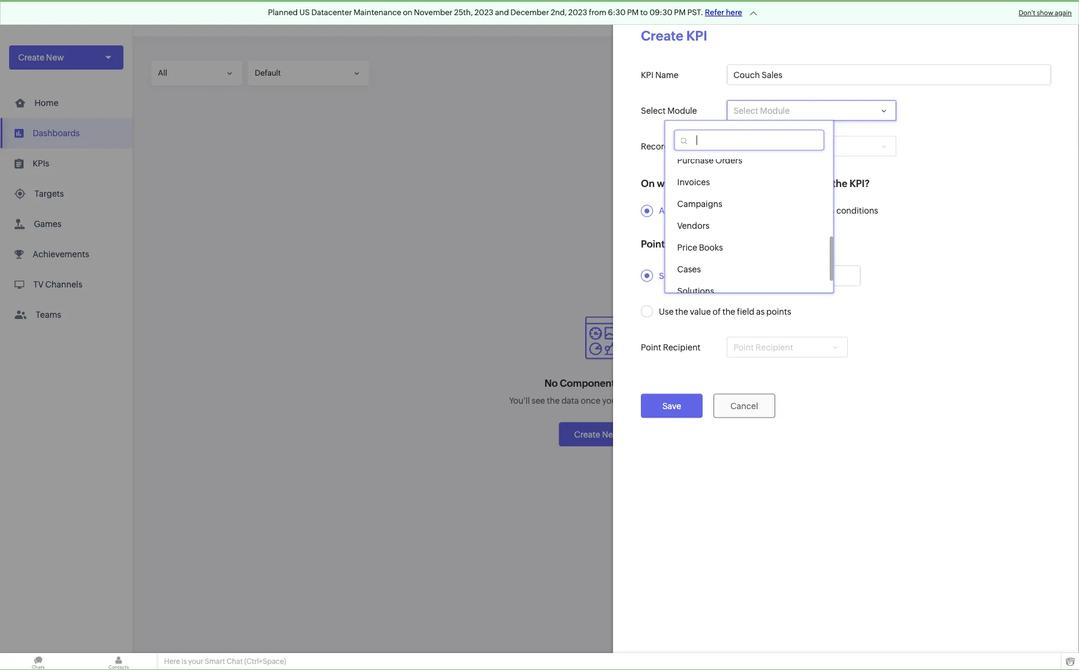Task type: vqa. For each thing, say whether or not it's contained in the screenshot.
list box containing Purchase Orders
yes



Task type: locate. For each thing, give the bounding box(es) containing it.
per
[[701, 271, 714, 281]]

pm right 6:30
[[628, 8, 639, 17]]

kpi?
[[850, 178, 870, 189]]

no component added yet!
[[545, 378, 668, 389]]

points right 'as'
[[767, 307, 792, 316]]

cases option
[[666, 259, 830, 281]]

and
[[495, 8, 509, 17]]

teams
[[36, 310, 61, 320]]

points
[[674, 271, 699, 281], [767, 307, 792, 316]]

refer here link
[[705, 8, 743, 17]]

2023 right '2nd,'
[[569, 8, 588, 17]]

would
[[745, 178, 773, 189]]

the
[[833, 178, 848, 189], [676, 307, 689, 316], [723, 307, 736, 316], [547, 396, 560, 405], [636, 396, 649, 405]]

create new
[[18, 53, 64, 62], [575, 430, 620, 439]]

the right of
[[723, 307, 736, 316]]

records
[[688, 178, 723, 189]]

cancel
[[731, 401, 759, 411]]

data
[[562, 396, 579, 405]]

add
[[619, 396, 634, 405]]

smart
[[205, 658, 225, 666]]

0 horizontal spatial to
[[641, 8, 648, 17]]

1 vertical spatial kpi
[[641, 70, 654, 80]]

create kpi
[[641, 28, 708, 43]]

1 vertical spatial create
[[18, 53, 44, 62]]

2 2023 from the left
[[569, 8, 588, 17]]

cancel button
[[714, 394, 776, 418]]

kpi down pst.
[[687, 28, 708, 43]]

1 horizontal spatial records
[[734, 206, 766, 216]]

2 pm from the left
[[675, 8, 686, 17]]

component
[[560, 378, 616, 389]]

user image
[[1042, 8, 1062, 28]]

1 horizontal spatial you
[[725, 178, 742, 189]]

create down the 09:30
[[641, 28, 684, 43]]

1 horizontal spatial to
[[793, 178, 803, 189]]

price
[[678, 243, 698, 253]]

as
[[757, 307, 765, 316]]

pst.
[[688, 8, 704, 17]]

books
[[699, 243, 724, 253]]

create new down the motivator
[[18, 53, 64, 62]]

kpi
[[687, 28, 708, 43], [641, 70, 654, 80]]

1 vertical spatial new
[[603, 430, 620, 439]]

datacenter
[[312, 8, 352, 17]]

0 horizontal spatial pm
[[628, 8, 639, 17]]

motivator
[[27, 13, 72, 24]]

kpi name
[[641, 70, 679, 80]]

2023
[[475, 8, 494, 17], [569, 8, 588, 17]]

here
[[164, 658, 180, 666]]

you
[[725, 178, 742, 189], [603, 396, 617, 405]]

us
[[300, 8, 310, 17]]

new down you'll see the data once you add the components!
[[603, 430, 620, 439]]

0 horizontal spatial records
[[671, 206, 704, 216]]

points
[[641, 239, 670, 250]]

refer
[[705, 8, 725, 17]]

records down on which records you would like to apply the kpi?
[[734, 206, 766, 216]]

0 horizontal spatial points
[[674, 271, 699, 281]]

Add Points text field
[[754, 266, 861, 286]]

show
[[1038, 9, 1054, 17]]

set
[[659, 271, 672, 281]]

None field
[[727, 100, 897, 121]]

0 vertical spatial create
[[641, 28, 684, 43]]

you'll see the data once you add the components!
[[510, 396, 704, 405]]

1 horizontal spatial 2023
[[569, 8, 588, 17]]

module
[[668, 106, 698, 115]]

invoices option
[[666, 172, 830, 194]]

purchase orders option
[[666, 150, 830, 172]]

1 horizontal spatial new
[[603, 430, 620, 439]]

create down once
[[575, 430, 601, 439]]

of
[[713, 307, 721, 316]]

list box
[[666, 150, 834, 303]]

create
[[641, 28, 684, 43], [18, 53, 44, 62], [575, 430, 601, 439]]

list box containing purchase orders
[[666, 150, 834, 303]]

to right like
[[793, 178, 803, 189]]

1 vertical spatial create new
[[575, 430, 620, 439]]

which
[[657, 178, 685, 189]]

1 vertical spatial points
[[767, 307, 792, 316]]

6:30
[[608, 8, 626, 17]]

december
[[511, 8, 549, 17]]

list
[[0, 88, 133, 330]]

tv channels
[[33, 280, 82, 289]]

2 horizontal spatial create
[[641, 28, 684, 43]]

2nd,
[[551, 8, 567, 17]]

2023 left the and
[[475, 8, 494, 17]]

chats image
[[0, 653, 76, 670]]

0 horizontal spatial 2023
[[475, 8, 494, 17]]

is
[[182, 658, 187, 666]]

0 vertical spatial points
[[674, 271, 699, 281]]

points up solutions
[[674, 271, 699, 281]]

november
[[414, 8, 453, 17]]

1 horizontal spatial pm
[[675, 8, 686, 17]]

pm left pst.
[[675, 8, 686, 17]]

kpi left name
[[641, 70, 654, 80]]

certain
[[808, 206, 835, 216]]

0 horizontal spatial create new
[[18, 53, 64, 62]]

1 records from the left
[[671, 206, 704, 216]]

None text field
[[728, 65, 1051, 84]]

0 horizontal spatial kpi
[[641, 70, 654, 80]]

1 horizontal spatial create
[[575, 430, 601, 439]]

records up the vendors
[[671, 206, 704, 216]]

1 horizontal spatial kpi
[[687, 28, 708, 43]]

25th,
[[454, 8, 473, 17]]

1 horizontal spatial create new
[[575, 430, 620, 439]]

save
[[663, 401, 682, 411]]

create down the motivator
[[18, 53, 44, 62]]

pm
[[628, 8, 639, 17], [675, 8, 686, 17]]

None text field
[[676, 131, 824, 150]]

don't show again
[[1019, 9, 1073, 17]]

1 vertical spatial you
[[603, 396, 617, 405]]

planned
[[268, 8, 298, 17]]

0 vertical spatial you
[[725, 178, 742, 189]]

create new down once
[[575, 430, 620, 439]]

records
[[671, 206, 704, 216], [734, 206, 766, 216]]

achievements
[[33, 250, 89, 259]]

solutions
[[678, 287, 715, 296]]

you down orders
[[725, 178, 742, 189]]

0 vertical spatial kpi
[[687, 28, 708, 43]]

new down the motivator
[[46, 53, 64, 62]]

don't
[[1019, 9, 1036, 17]]

select
[[641, 106, 666, 115]]

from
[[589, 8, 607, 17]]

0 vertical spatial to
[[641, 8, 648, 17]]

contacts image
[[81, 653, 157, 670]]

1 horizontal spatial points
[[767, 307, 792, 316]]

0 horizontal spatial new
[[46, 53, 64, 62]]

dashboards
[[33, 128, 80, 138]]

you left add
[[603, 396, 617, 405]]

to left the 09:30
[[641, 8, 648, 17]]

maintenance
[[354, 8, 402, 17]]

matching
[[768, 206, 806, 216]]



Task type: describe. For each thing, give the bounding box(es) containing it.
on
[[641, 178, 655, 189]]

the right add
[[636, 396, 649, 405]]

the right use
[[676, 307, 689, 316]]

record
[[641, 141, 670, 151]]

invoices
[[678, 178, 710, 187]]

2 records from the left
[[734, 206, 766, 216]]

planned us datacenter maintenance on november 25th, 2023 and december 2nd, 2023 from 6:30 pm to 09:30 pm pst. refer here
[[268, 8, 743, 17]]

use the value of the field as points
[[659, 307, 792, 316]]

point
[[641, 342, 662, 352]]

you'll
[[510, 396, 530, 405]]

kpis
[[33, 159, 49, 168]]

list containing home
[[0, 88, 133, 330]]

chat
[[227, 658, 243, 666]]

selection
[[672, 141, 709, 151]]

here
[[726, 8, 743, 17]]

vendors
[[678, 221, 710, 231]]

1 pm from the left
[[628, 8, 639, 17]]

campaigns option
[[666, 194, 830, 215]]

games
[[34, 219, 62, 229]]

orders
[[716, 156, 743, 166]]

don't show again link
[[1019, 9, 1073, 17]]

use
[[659, 307, 674, 316]]

recipient
[[663, 342, 701, 352]]

channels
[[45, 280, 82, 289]]

the left kpi?
[[833, 178, 848, 189]]

(ctrl+space)
[[244, 658, 286, 666]]

purchase orders
[[678, 156, 743, 166]]

09:30
[[650, 8, 673, 17]]

conditions
[[837, 206, 879, 216]]

again
[[1056, 9, 1073, 17]]

select module
[[641, 106, 698, 115]]

the right see
[[547, 396, 560, 405]]

0 horizontal spatial create
[[18, 53, 44, 62]]

record
[[716, 271, 742, 281]]

cases
[[678, 265, 701, 275]]

like
[[775, 178, 791, 189]]

solutions option
[[666, 281, 830, 303]]

all records
[[659, 206, 704, 216]]

points computation
[[641, 239, 734, 250]]

0 vertical spatial create new
[[18, 53, 64, 62]]

computation
[[672, 239, 734, 250]]

0 vertical spatial new
[[46, 53, 64, 62]]

vendors option
[[666, 215, 830, 237]]

no
[[545, 378, 558, 389]]

records matching certain conditions
[[734, 206, 879, 216]]

set points per record
[[659, 271, 742, 281]]

save button
[[641, 394, 703, 418]]

on
[[403, 8, 413, 17]]

targets
[[35, 189, 64, 199]]

all
[[659, 206, 669, 216]]

price books option
[[666, 237, 830, 259]]

here is your smart chat (ctrl+space)
[[164, 658, 286, 666]]

yet!
[[651, 378, 668, 389]]

1 vertical spatial to
[[793, 178, 803, 189]]

your
[[188, 658, 203, 666]]

tv
[[33, 280, 44, 289]]

name
[[656, 70, 679, 80]]

components!
[[650, 396, 704, 405]]

1 2023 from the left
[[475, 8, 494, 17]]

on which records you would like to apply the kpi?
[[641, 178, 870, 189]]

field
[[738, 307, 755, 316]]

price books
[[678, 243, 724, 253]]

once
[[581, 396, 601, 405]]

point recipient
[[641, 342, 701, 352]]

see
[[532, 396, 546, 405]]

0 horizontal spatial you
[[603, 396, 617, 405]]

record selection
[[641, 141, 709, 151]]

added
[[618, 378, 649, 389]]

2 vertical spatial create
[[575, 430, 601, 439]]

home
[[35, 98, 58, 108]]

purchase
[[678, 156, 714, 166]]

apply
[[805, 178, 831, 189]]

campaigns
[[678, 200, 723, 209]]



